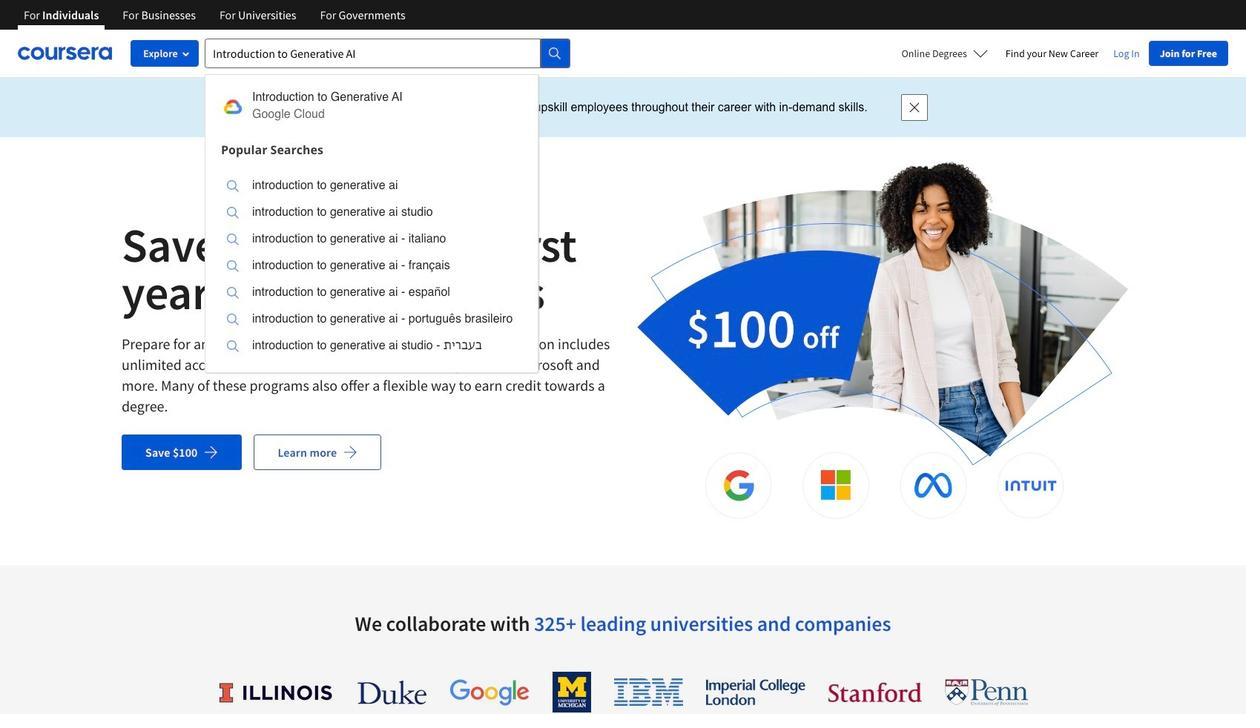 Task type: describe. For each thing, give the bounding box(es) containing it.
university of illinois at urbana-champaign image
[[218, 681, 335, 704]]

google image
[[450, 679, 530, 706]]

banner navigation
[[12, 0, 417, 30]]

coursera image
[[18, 42, 112, 65]]

imperial college london image
[[706, 680, 806, 706]]

university of pennsylvania image
[[945, 679, 1028, 706]]

autocomplete results list box
[[205, 74, 539, 373]]

university of michigan image
[[553, 672, 591, 713]]



Task type: vqa. For each thing, say whether or not it's contained in the screenshot.
list box
yes



Task type: locate. For each thing, give the bounding box(es) containing it.
duke university image
[[358, 681, 427, 704]]

list box inside the autocomplete results list box
[[206, 163, 538, 372]]

What do you want to learn? text field
[[205, 39, 541, 68]]

suggestion image image
[[221, 95, 245, 118], [227, 180, 239, 192], [227, 207, 239, 218], [227, 233, 239, 245], [227, 260, 239, 272], [227, 287, 239, 299], [227, 313, 239, 325], [227, 340, 239, 352]]

list box
[[206, 163, 538, 372]]

stanford university image
[[829, 683, 922, 703]]

ibm image
[[614, 679, 683, 706]]

alert
[[0, 78, 1246, 137]]

None search field
[[205, 39, 571, 373]]



